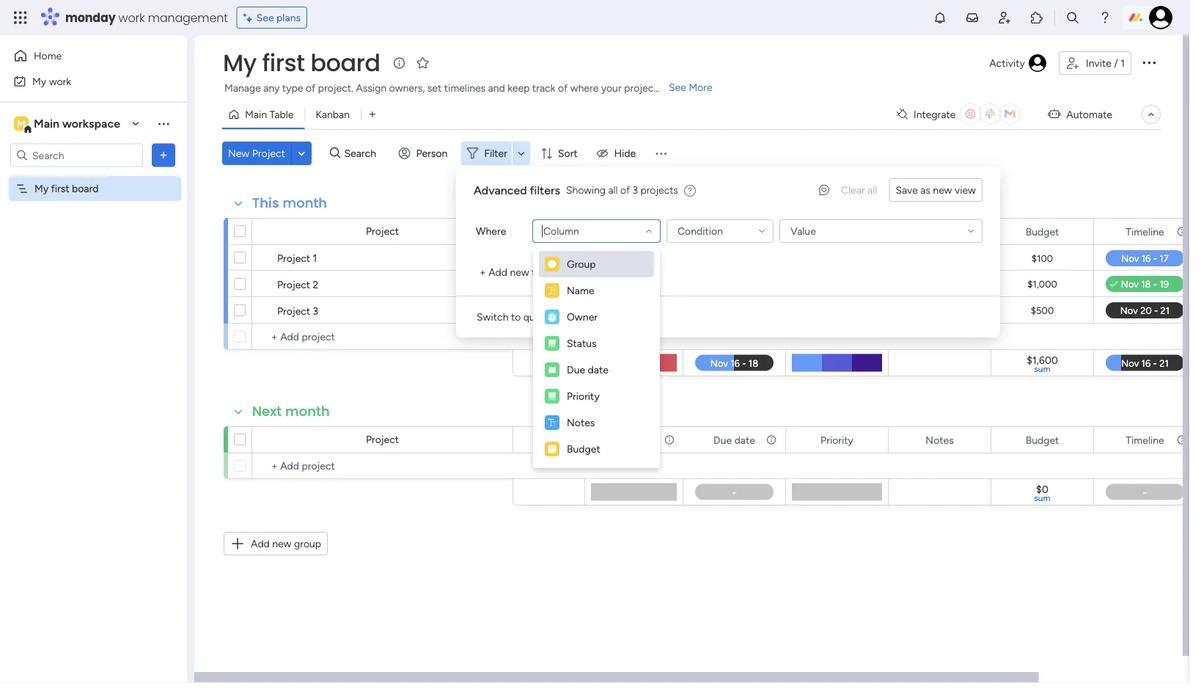 Task type: describe. For each thing, give the bounding box(es) containing it.
due date for 1st 'due date' field from the bottom of the page
[[714, 434, 756, 446]]

0 horizontal spatial status
[[567, 337, 597, 350]]

advanced
[[474, 183, 527, 197]]

add new group
[[251, 537, 321, 550]]

activity button
[[984, 51, 1054, 75]]

new for view
[[934, 184, 953, 196]]

see for see more
[[669, 81, 687, 94]]

My first board field
[[219, 47, 384, 79]]

invite members image
[[998, 10, 1013, 25]]

your
[[602, 82, 622, 94]]

1 vertical spatial owner
[[567, 311, 598, 323]]

condition
[[678, 225, 723, 237]]

workspace options image
[[156, 116, 171, 131]]

management
[[148, 9, 228, 26]]

2 budget field from the top
[[1023, 432, 1064, 448]]

it
[[659, 252, 665, 265]]

$1,600
[[1027, 354, 1059, 366]]

of inside "advanced filters showing all of 3 projects"
[[621, 184, 630, 196]]

1 timeline field from the top
[[1123, 223, 1169, 240]]

sum for $1,600
[[1035, 364, 1051, 374]]

name
[[567, 284, 595, 297]]

hide button
[[591, 142, 645, 165]]

this month
[[252, 194, 327, 212]]

main workspace
[[34, 117, 120, 131]]

1 vertical spatial due date
[[567, 364, 609, 376]]

Notes field
[[923, 432, 958, 448]]

notifications image
[[933, 10, 948, 25]]

show board description image
[[391, 56, 408, 70]]

0 vertical spatial due
[[714, 225, 732, 238]]

this
[[252, 194, 279, 212]]

filter button
[[461, 142, 530, 165]]

my inside button
[[32, 75, 46, 87]]

0 horizontal spatial notes
[[567, 416, 595, 429]]

switch to quick filters button
[[471, 305, 583, 329]]

stands.
[[660, 82, 693, 94]]

workspace image
[[14, 116, 29, 132]]

select product image
[[13, 10, 28, 25]]

my inside list box
[[34, 182, 49, 195]]

clear
[[842, 184, 866, 196]]

Priority field
[[818, 432, 858, 448]]

and
[[488, 82, 505, 94]]

any
[[264, 82, 280, 94]]

group
[[567, 258, 596, 270]]

autopilot image
[[1049, 104, 1061, 123]]

see plans button
[[237, 7, 308, 29]]

arrow down image
[[513, 145, 530, 162]]

my first board inside list box
[[34, 182, 99, 195]]

kanban
[[316, 108, 350, 121]]

switch to quick filters
[[477, 311, 577, 323]]

activity
[[990, 57, 1026, 69]]

month for next month
[[285, 402, 330, 421]]

2 vertical spatial due
[[714, 434, 732, 446]]

angle down image
[[298, 148, 305, 159]]

/
[[1115, 57, 1119, 69]]

0 horizontal spatial of
[[306, 82, 316, 94]]

save
[[896, 184, 919, 196]]

new project button
[[222, 142, 291, 165]]

0 vertical spatial owner
[[534, 225, 565, 238]]

apps image
[[1030, 10, 1045, 25]]

+ add new filter
[[480, 266, 553, 278]]

2 due date field from the top
[[710, 432, 759, 448]]

v2 user feedback image
[[820, 182, 830, 198]]

priority inside field
[[821, 434, 854, 446]]

invite
[[1087, 57, 1112, 69]]

2
[[313, 278, 319, 291]]

manage any type of project. assign owners, set timelines and keep track of where your project stands.
[[225, 82, 693, 94]]

main table button
[[222, 103, 305, 126]]

see more
[[669, 81, 713, 94]]

help image
[[1098, 10, 1113, 25]]

1 timeline from the top
[[1127, 225, 1165, 238]]

new for filter
[[510, 266, 530, 278]]

monday
[[65, 9, 116, 26]]

sort
[[558, 147, 578, 160]]

all inside button
[[868, 184, 878, 196]]

1 horizontal spatial of
[[558, 82, 568, 94]]

save as new view
[[896, 184, 977, 196]]

where
[[571, 82, 599, 94]]

$100
[[1032, 253, 1054, 265]]

2 + add project text field from the top
[[260, 457, 506, 475]]

track
[[533, 82, 556, 94]]

type
[[282, 82, 303, 94]]

1 horizontal spatial first
[[262, 47, 305, 79]]

3 inside "advanced filters showing all of 3 projects"
[[633, 184, 638, 196]]

1 vertical spatial due
[[567, 364, 586, 376]]

more
[[689, 81, 713, 94]]

switch
[[477, 311, 509, 323]]

add inside the + add new filter button
[[489, 266, 508, 278]]

see plans
[[257, 11, 301, 24]]

my work button
[[9, 69, 158, 93]]

filter
[[485, 147, 508, 160]]

plans
[[277, 11, 301, 24]]

timelines
[[445, 82, 486, 94]]

my first board list box
[[0, 173, 187, 399]]

dapulse checkmark sign image
[[1111, 276, 1119, 294]]

search everything image
[[1066, 10, 1081, 25]]

assign
[[356, 82, 387, 94]]

due date for 2nd 'due date' field from the bottom
[[714, 225, 756, 238]]

new inside 'button'
[[272, 537, 292, 550]]

0 vertical spatial filters
[[530, 183, 561, 197]]

home button
[[9, 44, 158, 68]]

working on it
[[604, 252, 665, 265]]

0 vertical spatial board
[[311, 47, 381, 79]]

project.
[[318, 82, 354, 94]]

1 vertical spatial 3
[[313, 305, 319, 317]]

hide
[[615, 147, 636, 160]]

dapulse integrations image
[[897, 109, 908, 120]]

1 vertical spatial date
[[588, 364, 609, 376]]

manage
[[225, 82, 261, 94]]

view
[[955, 184, 977, 196]]

$500
[[1032, 305, 1055, 317]]

$0
[[1037, 483, 1049, 495]]

filters inside switch to quick filters button
[[551, 311, 577, 323]]

2 timeline from the top
[[1127, 434, 1165, 446]]

work for my
[[49, 75, 71, 87]]



Task type: vqa. For each thing, say whether or not it's contained in the screenshot.
'Monday'
yes



Task type: locate. For each thing, give the bounding box(es) containing it.
first inside list box
[[51, 182, 69, 195]]

1 horizontal spatial all
[[868, 184, 878, 196]]

2 sum from the top
[[1035, 493, 1051, 503]]

as
[[921, 184, 931, 196]]

filters right quick
[[551, 311, 577, 323]]

add view image
[[370, 109, 376, 120]]

quick
[[524, 311, 548, 323]]

inbox image
[[966, 10, 980, 25]]

1 owner field from the top
[[530, 223, 568, 240]]

of
[[306, 82, 316, 94], [558, 82, 568, 94], [621, 184, 630, 196]]

main for main table
[[245, 108, 267, 121]]

0 horizontal spatial 1
[[313, 252, 317, 264]]

new project
[[228, 147, 285, 160]]

board down search in workspace field
[[72, 182, 99, 195]]

column information image
[[664, 226, 676, 237], [664, 434, 676, 446]]

month right 'next'
[[285, 402, 330, 421]]

1 vertical spatial options image
[[156, 148, 171, 163]]

1 vertical spatial notes
[[926, 434, 954, 446]]

0 vertical spatial sum
[[1035, 364, 1051, 374]]

0 vertical spatial 1
[[1121, 57, 1126, 69]]

0 vertical spatial notes
[[567, 416, 595, 429]]

work inside button
[[49, 75, 71, 87]]

john smith image
[[1150, 6, 1173, 29]]

board inside list box
[[72, 182, 99, 195]]

1 vertical spatial board
[[72, 182, 99, 195]]

0 vertical spatial options image
[[1141, 53, 1159, 71]]

advanced filters showing all of 3 projects
[[474, 183, 679, 197]]

my first board down search in workspace field
[[34, 182, 99, 195]]

add to favorites image
[[416, 55, 430, 70]]

value
[[791, 225, 817, 237]]

first down search in workspace field
[[51, 182, 69, 195]]

1 column information image from the top
[[664, 226, 676, 237]]

main inside button
[[245, 108, 267, 121]]

1 horizontal spatial 3
[[633, 184, 638, 196]]

1 horizontal spatial 1
[[1121, 57, 1126, 69]]

month inside 'field'
[[283, 194, 327, 212]]

0 vertical spatial first
[[262, 47, 305, 79]]

v2 search image
[[330, 145, 341, 162]]

1 vertical spatial see
[[669, 81, 687, 94]]

1 vertical spatial sum
[[1035, 493, 1051, 503]]

board up project.
[[311, 47, 381, 79]]

filters
[[530, 183, 561, 197], [551, 311, 577, 323]]

1 horizontal spatial priority
[[821, 434, 854, 446]]

filters down sort popup button
[[530, 183, 561, 197]]

0 horizontal spatial first
[[51, 182, 69, 195]]

clear all button
[[836, 178, 884, 202]]

new left group
[[272, 537, 292, 550]]

of left projects
[[621, 184, 630, 196]]

project
[[252, 147, 285, 160], [366, 225, 399, 237], [277, 252, 311, 264], [277, 278, 311, 291], [277, 305, 311, 317], [366, 433, 399, 446]]

add new group button
[[224, 532, 328, 555]]

notes inside notes field
[[926, 434, 954, 446]]

0 vertical spatial timeline
[[1127, 225, 1165, 238]]

+ add new filter button
[[474, 260, 559, 284]]

add left group
[[251, 537, 270, 550]]

1 vertical spatial my first board
[[34, 182, 99, 195]]

0 horizontal spatial all
[[609, 184, 618, 196]]

timeline
[[1127, 225, 1165, 238], [1127, 434, 1165, 446]]

owners,
[[389, 82, 425, 94]]

1 + add project text field from the top
[[260, 328, 506, 346]]

0 vertical spatial timeline field
[[1123, 223, 1169, 240]]

project 2
[[277, 278, 319, 291]]

0 vertical spatial owner field
[[530, 223, 568, 240]]

0 vertical spatial column information image
[[664, 226, 676, 237]]

person
[[416, 147, 448, 160]]

new left filter
[[510, 266, 530, 278]]

0 vertical spatial add
[[489, 266, 508, 278]]

0 vertical spatial + add project text field
[[260, 328, 506, 346]]

main inside workspace selection element
[[34, 117, 59, 131]]

see left the more
[[669, 81, 687, 94]]

1 horizontal spatial see
[[669, 81, 687, 94]]

0 vertical spatial see
[[257, 11, 274, 24]]

integrate
[[914, 108, 956, 121]]

menu image
[[654, 146, 669, 161]]

1 budget field from the top
[[1023, 223, 1064, 240]]

1 vertical spatial 1
[[313, 252, 317, 264]]

Search in workspace field
[[31, 147, 123, 164]]

next
[[252, 402, 282, 421]]

projects
[[641, 184, 679, 196]]

1 vertical spatial timeline
[[1127, 434, 1165, 446]]

This month field
[[249, 194, 331, 213]]

all right showing
[[609, 184, 618, 196]]

project 3
[[277, 305, 319, 317]]

month for this month
[[283, 194, 327, 212]]

1 horizontal spatial my first board
[[223, 47, 381, 79]]

1 inside button
[[1121, 57, 1126, 69]]

1 horizontal spatial new
[[510, 266, 530, 278]]

0 horizontal spatial new
[[272, 537, 292, 550]]

2 horizontal spatial of
[[621, 184, 630, 196]]

Budget field
[[1023, 223, 1064, 240], [1023, 432, 1064, 448]]

1 vertical spatial timeline field
[[1123, 432, 1169, 448]]

sort button
[[535, 142, 587, 165]]

of right the track on the top
[[558, 82, 568, 94]]

2 horizontal spatial new
[[934, 184, 953, 196]]

options image down workspace options icon
[[156, 148, 171, 163]]

working
[[604, 252, 642, 265]]

1 horizontal spatial board
[[311, 47, 381, 79]]

workspace
[[62, 117, 120, 131]]

1 horizontal spatial work
[[119, 9, 145, 26]]

add
[[489, 266, 508, 278], [251, 537, 270, 550]]

keep
[[508, 82, 530, 94]]

1 vertical spatial filters
[[551, 311, 577, 323]]

options image
[[1141, 53, 1159, 71], [156, 148, 171, 163]]

main
[[245, 108, 267, 121], [34, 117, 59, 131]]

add inside add new group 'button'
[[251, 537, 270, 550]]

Status field
[[616, 223, 653, 240]]

project inside button
[[252, 147, 285, 160]]

monday work management
[[65, 9, 228, 26]]

+ Add project text field
[[260, 328, 506, 346], [260, 457, 506, 475]]

budget
[[1026, 225, 1060, 238], [1026, 434, 1060, 446], [567, 443, 601, 455]]

1 vertical spatial work
[[49, 75, 71, 87]]

Timeline field
[[1123, 223, 1169, 240], [1123, 432, 1169, 448]]

1 sum from the top
[[1035, 364, 1051, 374]]

learn more image
[[685, 184, 696, 198]]

set
[[428, 82, 442, 94]]

on
[[644, 252, 656, 265]]

0 vertical spatial due date field
[[710, 223, 759, 240]]

0 vertical spatial month
[[283, 194, 327, 212]]

0 vertical spatial work
[[119, 9, 145, 26]]

1 vertical spatial add
[[251, 537, 270, 550]]

collapse board header image
[[1146, 109, 1158, 120]]

kanban button
[[305, 103, 361, 126]]

1 horizontal spatial status
[[620, 225, 650, 238]]

1 vertical spatial budget field
[[1023, 432, 1064, 448]]

see
[[257, 11, 274, 24], [669, 81, 687, 94]]

due
[[714, 225, 732, 238], [567, 364, 586, 376], [714, 434, 732, 446]]

0 horizontal spatial priority
[[567, 390, 600, 402]]

new
[[934, 184, 953, 196], [510, 266, 530, 278], [272, 537, 292, 550]]

0 vertical spatial new
[[934, 184, 953, 196]]

Due date field
[[710, 223, 759, 240], [710, 432, 759, 448]]

1 vertical spatial new
[[510, 266, 530, 278]]

project 1
[[277, 252, 317, 264]]

0 horizontal spatial add
[[251, 537, 270, 550]]

1
[[1121, 57, 1126, 69], [313, 252, 317, 264]]

3 down 2
[[313, 305, 319, 317]]

see more link
[[668, 80, 714, 95]]

clear all
[[842, 184, 878, 196]]

my first board
[[223, 47, 381, 79], [34, 182, 99, 195]]

status inside field
[[620, 225, 650, 238]]

1 vertical spatial + add project text field
[[260, 457, 506, 475]]

first up type
[[262, 47, 305, 79]]

new
[[228, 147, 250, 160]]

work for monday
[[119, 9, 145, 26]]

2 vertical spatial owner
[[534, 434, 565, 446]]

1 vertical spatial column information image
[[664, 434, 676, 446]]

filter
[[532, 266, 553, 278]]

1 vertical spatial due date field
[[710, 432, 759, 448]]

invite / 1 button
[[1060, 51, 1132, 75]]

see left plans at the top
[[257, 11, 274, 24]]

my down home
[[32, 75, 46, 87]]

date
[[735, 225, 756, 238], [588, 364, 609, 376], [735, 434, 756, 446]]

0 horizontal spatial my first board
[[34, 182, 99, 195]]

1 horizontal spatial options image
[[1141, 53, 1159, 71]]

2 owner field from the top
[[530, 432, 568, 448]]

work down home
[[49, 75, 71, 87]]

$0 sum
[[1035, 483, 1051, 503]]

column information image
[[766, 226, 778, 237], [1177, 226, 1189, 237], [766, 434, 778, 446], [1177, 434, 1189, 446]]

status down 'name'
[[567, 337, 597, 350]]

2 column information image from the top
[[664, 434, 676, 446]]

month right "this"
[[283, 194, 327, 212]]

Search field
[[341, 143, 385, 164]]

1 horizontal spatial notes
[[926, 434, 954, 446]]

0 vertical spatial 3
[[633, 184, 638, 196]]

all inside "advanced filters showing all of 3 projects"
[[609, 184, 618, 196]]

0 horizontal spatial board
[[72, 182, 99, 195]]

done
[[622, 278, 647, 290]]

1 vertical spatial status
[[567, 337, 597, 350]]

main right workspace icon
[[34, 117, 59, 131]]

status
[[620, 225, 650, 238], [567, 337, 597, 350]]

+
[[480, 266, 486, 278]]

save as new view button
[[890, 178, 983, 202]]

None field
[[818, 223, 858, 240]]

budget field up $100
[[1023, 223, 1064, 240]]

see inside button
[[257, 11, 274, 24]]

next month
[[252, 402, 330, 421]]

invite / 1
[[1087, 57, 1126, 69]]

0 horizontal spatial 3
[[313, 305, 319, 317]]

options image right '/' on the top of page
[[1141, 53, 1159, 71]]

0 horizontal spatial see
[[257, 11, 274, 24]]

1 vertical spatial first
[[51, 182, 69, 195]]

1 all from the left
[[609, 184, 618, 196]]

all right clear
[[868, 184, 878, 196]]

workspace selection element
[[14, 115, 123, 134]]

month
[[283, 194, 327, 212], [285, 402, 330, 421]]

0 vertical spatial status
[[620, 225, 650, 238]]

0 horizontal spatial options image
[[156, 148, 171, 163]]

home
[[34, 50, 62, 62]]

where
[[476, 225, 507, 237]]

0 vertical spatial priority
[[567, 390, 600, 402]]

$1,600 sum
[[1027, 354, 1059, 374]]

0 vertical spatial my first board
[[223, 47, 381, 79]]

person button
[[393, 142, 457, 165]]

my first board up type
[[223, 47, 381, 79]]

my up manage
[[223, 47, 257, 79]]

option
[[0, 175, 187, 178]]

0 vertical spatial due date
[[714, 225, 756, 238]]

to
[[511, 311, 521, 323]]

1 vertical spatial owner field
[[530, 432, 568, 448]]

1 horizontal spatial add
[[489, 266, 508, 278]]

sum for $0
[[1035, 493, 1051, 503]]

work right the monday
[[119, 9, 145, 26]]

0 horizontal spatial work
[[49, 75, 71, 87]]

main left table
[[245, 108, 267, 121]]

first
[[262, 47, 305, 79], [51, 182, 69, 195]]

month inside field
[[285, 402, 330, 421]]

m
[[17, 117, 26, 130]]

$1,000
[[1028, 278, 1058, 290]]

main table
[[245, 108, 294, 121]]

of right type
[[306, 82, 316, 94]]

2 all from the left
[[868, 184, 878, 196]]

0 vertical spatial budget field
[[1023, 223, 1064, 240]]

1 horizontal spatial main
[[245, 108, 267, 121]]

status up working on it
[[620, 225, 650, 238]]

see for see plans
[[257, 11, 274, 24]]

1 right '/' on the top of page
[[1121, 57, 1126, 69]]

group
[[294, 537, 321, 550]]

new right as at top
[[934, 184, 953, 196]]

Next month field
[[249, 402, 334, 421]]

3 left projects
[[633, 184, 638, 196]]

1 vertical spatial month
[[285, 402, 330, 421]]

2 timeline field from the top
[[1123, 432, 1169, 448]]

3
[[633, 184, 638, 196], [313, 305, 319, 317]]

2 vertical spatial date
[[735, 434, 756, 446]]

my down search in workspace field
[[34, 182, 49, 195]]

0 vertical spatial date
[[735, 225, 756, 238]]

showing
[[566, 184, 606, 196]]

column
[[544, 225, 580, 237]]

2 vertical spatial due date
[[714, 434, 756, 446]]

2 vertical spatial new
[[272, 537, 292, 550]]

0 horizontal spatial main
[[34, 117, 59, 131]]

1 due date field from the top
[[710, 223, 759, 240]]

1 up 2
[[313, 252, 317, 264]]

automate
[[1067, 108, 1113, 121]]

my work
[[32, 75, 71, 87]]

add right +
[[489, 266, 508, 278]]

main for main workspace
[[34, 117, 59, 131]]

sum inside $1,600 sum
[[1035, 364, 1051, 374]]

Owner field
[[530, 223, 568, 240], [530, 432, 568, 448]]

1 vertical spatial priority
[[821, 434, 854, 446]]

sum
[[1035, 364, 1051, 374], [1035, 493, 1051, 503]]

budget field up the $0
[[1023, 432, 1064, 448]]



